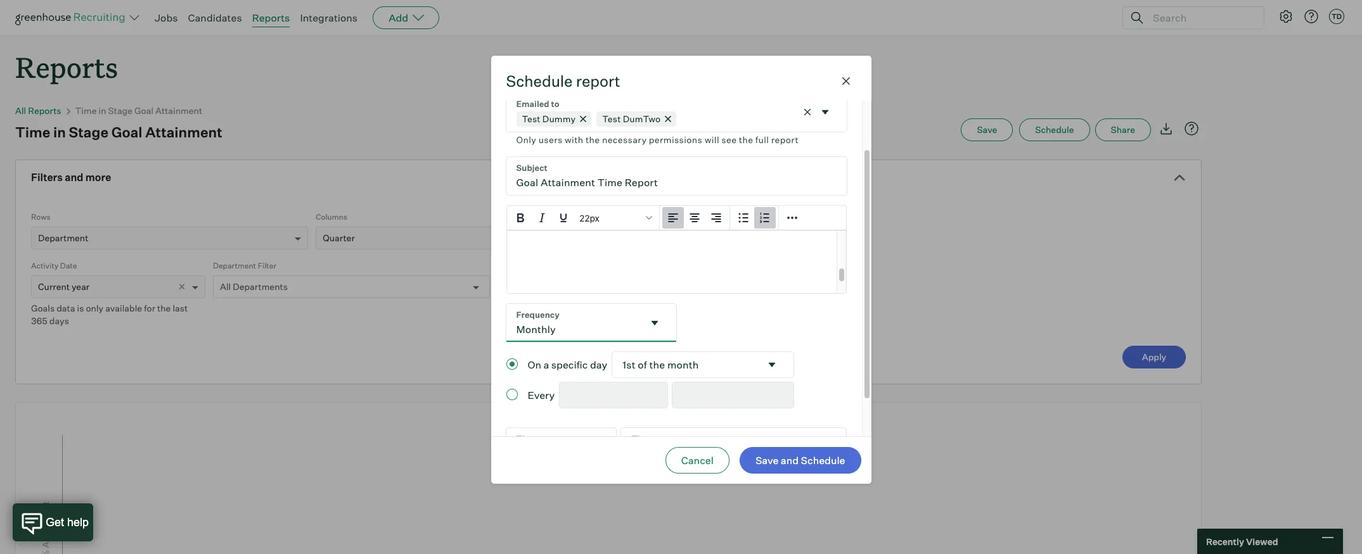 Task type: vqa. For each thing, say whether or not it's contained in the screenshot.
ALL REPORTS
yes



Task type: locate. For each thing, give the bounding box(es) containing it.
departments
[[233, 282, 288, 292]]

test dumtwo
[[602, 113, 661, 124]]

1 horizontal spatial time
[[75, 105, 97, 116]]

1 horizontal spatial in
[[99, 105, 106, 116]]

On a specific day text field
[[613, 353, 761, 378]]

the inside goals data is only available for the last 365 days
[[157, 303, 171, 314]]

schedule button
[[1020, 119, 1090, 141]]

1 vertical spatial goal
[[111, 124, 142, 141]]

dummy
[[543, 113, 576, 124]]

0 horizontal spatial department
[[38, 233, 88, 244]]

recently viewed
[[1206, 537, 1279, 547]]

greenhouse recruiting image
[[15, 10, 129, 25]]

1 horizontal spatial toggle flyout image
[[819, 106, 831, 119]]

0 vertical spatial save
[[977, 124, 997, 135]]

td button
[[1327, 6, 1347, 27]]

only
[[86, 303, 103, 314]]

on
[[528, 359, 541, 372]]

available
[[105, 303, 142, 314]]

all
[[15, 105, 26, 116], [220, 282, 231, 292]]

none field clear selection
[[506, 93, 847, 147]]

save and schedule
[[756, 454, 845, 467]]

toggle flyout image right clear selection image
[[819, 106, 831, 119]]

report
[[576, 71, 620, 90], [771, 134, 799, 145]]

goal
[[134, 105, 153, 116], [111, 124, 142, 141]]

clear selection image
[[801, 106, 814, 119]]

recently
[[1206, 537, 1245, 547]]

toolbar
[[660, 206, 730, 231], [730, 206, 779, 231]]

columns
[[316, 212, 347, 222]]

time in stage goal attainment link
[[75, 105, 202, 116]]

in
[[99, 105, 106, 116], [53, 124, 66, 141]]

2 horizontal spatial schedule
[[1035, 124, 1074, 135]]

time in stage goal attainment
[[75, 105, 202, 116], [15, 124, 222, 141]]

schedule
[[506, 71, 573, 90], [1035, 124, 1074, 135], [801, 454, 845, 467]]

save
[[977, 124, 997, 135], [756, 454, 779, 467]]

cancel
[[681, 454, 714, 467]]

see
[[722, 134, 737, 145]]

1 vertical spatial toggle flyout image
[[649, 317, 661, 330]]

0 horizontal spatial save
[[756, 454, 779, 467]]

0 vertical spatial time
[[75, 105, 97, 116]]

0 horizontal spatial test
[[522, 113, 541, 124]]

1 vertical spatial time in stage goal attainment
[[15, 124, 222, 141]]

none field containing test dummy
[[506, 93, 847, 147]]

1 vertical spatial all
[[220, 282, 231, 292]]

the right with
[[586, 134, 600, 145]]

and for save
[[781, 454, 799, 467]]

0 vertical spatial report
[[576, 71, 620, 90]]

0 vertical spatial all
[[15, 105, 26, 116]]

stage
[[108, 105, 133, 116], [69, 124, 108, 141]]

toggle flyout image
[[819, 106, 831, 119], [649, 317, 661, 330]]

department
[[38, 233, 88, 244], [213, 261, 256, 271]]

only
[[516, 134, 536, 145]]

reports
[[252, 11, 290, 24], [15, 48, 118, 86], [28, 105, 61, 116]]

test up necessary
[[602, 113, 621, 124]]

schedule inside save and schedule "button"
[[801, 454, 845, 467]]

the right for on the bottom of the page
[[157, 303, 171, 314]]

share button
[[1095, 119, 1151, 141]]

faq image
[[1184, 121, 1200, 136]]

and inside "button"
[[781, 454, 799, 467]]

0 horizontal spatial and
[[65, 171, 83, 184]]

0 vertical spatial department
[[38, 233, 88, 244]]

the
[[586, 134, 600, 145], [739, 134, 753, 145], [157, 303, 171, 314]]

current
[[38, 282, 70, 292]]

0 horizontal spatial the
[[157, 303, 171, 314]]

2 toolbar from the left
[[730, 206, 779, 231]]

1 vertical spatial time
[[15, 124, 50, 141]]

toggle flyout image up on a specific day 'text box'
[[649, 317, 661, 330]]

0 horizontal spatial all
[[15, 105, 26, 116]]

0 vertical spatial reports
[[252, 11, 290, 24]]

1 vertical spatial report
[[771, 134, 799, 145]]

0 horizontal spatial schedule
[[506, 71, 573, 90]]

activity date
[[31, 261, 77, 271]]

quarter
[[323, 233, 355, 244]]

share
[[1111, 124, 1135, 135]]

0 vertical spatial toggle flyout image
[[819, 106, 831, 119]]

department for department filter
[[213, 261, 256, 271]]

filters and more
[[31, 171, 111, 184]]

save inside "button"
[[756, 454, 779, 467]]

1 vertical spatial in
[[53, 124, 66, 141]]

current year option
[[38, 282, 90, 292]]

report inside field
[[771, 134, 799, 145]]

goals data is only available for the last 365 days
[[31, 303, 188, 327]]

td button
[[1329, 9, 1345, 24]]

department up all departments
[[213, 261, 256, 271]]

jobs link
[[155, 11, 178, 24]]

report up "test dumtwo"
[[576, 71, 620, 90]]

save for save
[[977, 124, 997, 135]]

1 horizontal spatial report
[[771, 134, 799, 145]]

jobs
[[155, 11, 178, 24]]

2 vertical spatial schedule
[[801, 454, 845, 467]]

schedule for schedule
[[1035, 124, 1074, 135]]

None text field
[[506, 157, 847, 196], [673, 383, 783, 409], [506, 157, 847, 196], [673, 383, 783, 409]]

0 vertical spatial and
[[65, 171, 83, 184]]

22px group
[[507, 206, 846, 231]]

schedule report
[[506, 71, 620, 90]]

1 vertical spatial save
[[756, 454, 779, 467]]

1 test from the left
[[522, 113, 541, 124]]

1 horizontal spatial all
[[220, 282, 231, 292]]

and
[[65, 171, 83, 184], [781, 454, 799, 467]]

1 horizontal spatial schedule
[[801, 454, 845, 467]]

test up only
[[522, 113, 541, 124]]

permissions
[[649, 134, 703, 145]]

attainment
[[155, 105, 202, 116], [145, 124, 222, 141]]

year
[[72, 282, 90, 292]]

department option
[[38, 233, 88, 244]]

add button
[[373, 6, 439, 29]]

None field
[[506, 93, 847, 147], [506, 305, 676, 343], [613, 353, 794, 378], [560, 383, 668, 409], [673, 383, 794, 409], [506, 429, 616, 467], [621, 429, 847, 467], [506, 305, 676, 343], [613, 353, 794, 378], [560, 383, 668, 409], [673, 383, 794, 409], [506, 429, 616, 467], [621, 429, 847, 467]]

1 horizontal spatial and
[[781, 454, 799, 467]]

1 vertical spatial department
[[213, 261, 256, 271]]

0 vertical spatial schedule
[[506, 71, 573, 90]]

test
[[522, 113, 541, 124], [602, 113, 621, 124]]

2 vertical spatial reports
[[28, 105, 61, 116]]

the left the full
[[739, 134, 753, 145]]

toggle flyout image
[[766, 359, 778, 372]]

1 horizontal spatial department
[[213, 261, 256, 271]]

1 vertical spatial and
[[781, 454, 799, 467]]

1 vertical spatial attainment
[[145, 124, 222, 141]]

quarter option
[[323, 233, 355, 244]]

filter
[[258, 261, 276, 271]]

time down all reports link
[[15, 124, 50, 141]]

toggle flyout image inside clear selection field
[[819, 106, 831, 119]]

×
[[178, 279, 186, 293]]

None text field
[[506, 305, 644, 343], [560, 383, 658, 409], [506, 305, 644, 343], [560, 383, 658, 409]]

department filter
[[213, 261, 276, 271]]

save inside button
[[977, 124, 997, 135]]

integrations
[[300, 11, 358, 24]]

a
[[544, 359, 549, 372]]

department up date
[[38, 233, 88, 244]]

test for test dumtwo
[[602, 113, 621, 124]]

test dummy
[[522, 113, 576, 124]]

time right all reports link
[[75, 105, 97, 116]]

last
[[173, 303, 188, 314]]

1 horizontal spatial test
[[602, 113, 621, 124]]

2 test from the left
[[602, 113, 621, 124]]

all for all reports
[[15, 105, 26, 116]]

reports link
[[252, 11, 290, 24]]

1 vertical spatial schedule
[[1035, 124, 1074, 135]]

1 horizontal spatial save
[[977, 124, 997, 135]]

for
[[144, 303, 155, 314]]

full
[[756, 134, 769, 145]]

time
[[75, 105, 97, 116], [15, 124, 50, 141]]

22px button
[[574, 208, 657, 229]]

schedule inside schedule button
[[1035, 124, 1074, 135]]

report right the full
[[771, 134, 799, 145]]



Task type: describe. For each thing, give the bounding box(es) containing it.
xychart image
[[31, 403, 1186, 555]]

download image
[[1159, 121, 1174, 136]]

rows
[[31, 212, 50, 222]]

0 vertical spatial goal
[[134, 105, 153, 116]]

apply button
[[1123, 346, 1186, 369]]

activity
[[31, 261, 58, 271]]

test for test dummy
[[522, 113, 541, 124]]

integrations link
[[300, 11, 358, 24]]

configure image
[[1279, 9, 1294, 24]]

cancel button
[[666, 447, 730, 474]]

add
[[389, 11, 408, 24]]

all reports
[[15, 105, 61, 116]]

more
[[85, 171, 111, 184]]

is
[[77, 303, 84, 314]]

save and schedule button
[[740, 447, 861, 474]]

1 toolbar from the left
[[660, 206, 730, 231]]

candidates link
[[188, 11, 242, 24]]

save for save and schedule
[[756, 454, 779, 467]]

close modal icon image
[[838, 73, 854, 88]]

Search text field
[[1150, 9, 1253, 27]]

365
[[31, 316, 47, 327]]

viewed
[[1246, 537, 1279, 547]]

all reports link
[[15, 105, 61, 116]]

goals
[[31, 303, 55, 314]]

1 vertical spatial stage
[[69, 124, 108, 141]]

2 horizontal spatial the
[[739, 134, 753, 145]]

will
[[705, 134, 720, 145]]

save and schedule this report to revisit it! element
[[961, 119, 1020, 141]]

0 vertical spatial stage
[[108, 105, 133, 116]]

0 horizontal spatial toggle flyout image
[[649, 317, 661, 330]]

all for all departments
[[220, 282, 231, 292]]

apply
[[1142, 352, 1167, 363]]

department for department
[[38, 233, 88, 244]]

22px toolbar
[[507, 206, 660, 231]]

td
[[1332, 12, 1342, 21]]

specific
[[551, 359, 588, 372]]

necessary
[[602, 134, 647, 145]]

days
[[49, 316, 69, 327]]

0 horizontal spatial in
[[53, 124, 66, 141]]

date
[[60, 261, 77, 271]]

0 vertical spatial in
[[99, 105, 106, 116]]

1 horizontal spatial the
[[586, 134, 600, 145]]

every
[[528, 390, 555, 402]]

on a specific day
[[528, 359, 608, 372]]

save button
[[961, 119, 1013, 141]]

dumtwo
[[623, 113, 661, 124]]

22px
[[579, 213, 599, 224]]

0 vertical spatial time in stage goal attainment
[[75, 105, 202, 116]]

candidates
[[188, 11, 242, 24]]

1 vertical spatial reports
[[15, 48, 118, 86]]

current year
[[38, 282, 90, 292]]

0 horizontal spatial time
[[15, 124, 50, 141]]

users
[[539, 134, 563, 145]]

filters
[[31, 171, 63, 184]]

day
[[590, 359, 608, 372]]

data
[[57, 303, 75, 314]]

schedule for schedule report
[[506, 71, 573, 90]]

all departments
[[220, 282, 288, 292]]

0 vertical spatial attainment
[[155, 105, 202, 116]]

with
[[565, 134, 584, 145]]

and for filters
[[65, 171, 83, 184]]

only users with the necessary permissions will see the full report
[[516, 134, 799, 145]]

0 horizontal spatial report
[[576, 71, 620, 90]]



